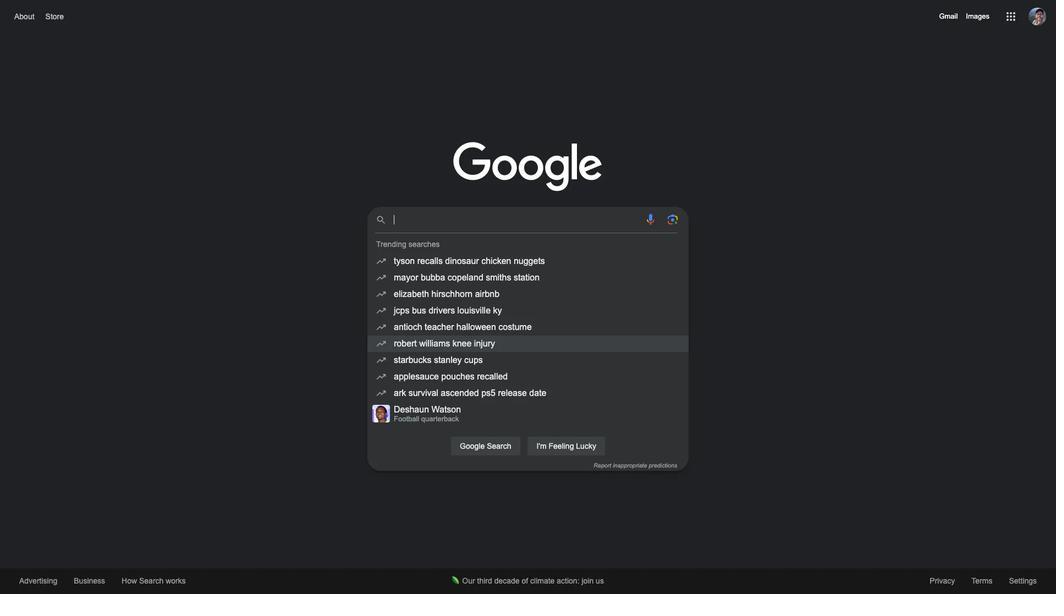 Task type: describe. For each thing, give the bounding box(es) containing it.
antioch
[[394, 322, 422, 332]]

works
[[166, 577, 186, 586]]

quarterback
[[421, 415, 459, 423]]

teacher
[[425, 322, 454, 332]]

tyson recalls dinosaur chicken nuggets
[[394, 256, 545, 266]]

nuggets
[[514, 256, 545, 266]]

gmail link
[[940, 10, 958, 23]]

robert
[[394, 339, 417, 348]]

gmail
[[940, 12, 958, 20]]

search
[[139, 577, 164, 586]]

google image
[[453, 142, 603, 193]]

of
[[522, 577, 528, 586]]

I'm Feeling Lucky submit
[[527, 436, 606, 456]]

mayor
[[394, 273, 418, 282]]

report inappropriate predictions button
[[591, 462, 680, 469]]

navigation containing about
[[0, 0, 1057, 33]]

ky
[[493, 306, 502, 315]]

football
[[394, 415, 419, 423]]

report
[[594, 462, 612, 469]]

starbucks stanley cups
[[394, 356, 483, 365]]

deshaun watson option
[[394, 405, 678, 423]]

ark survival ascended ps5 release date
[[394, 389, 547, 398]]

store
[[45, 12, 64, 21]]

deshaun watson football quarterback
[[394, 405, 461, 423]]

dinosaur
[[445, 256, 479, 266]]

settings
[[1009, 577, 1037, 586]]

injury
[[474, 339, 495, 348]]

costume
[[499, 322, 532, 332]]

advertising
[[19, 577, 57, 586]]

images link
[[967, 10, 990, 23]]

antioch teacher halloween costume
[[394, 322, 532, 332]]

searches
[[409, 240, 440, 249]]

applesauce
[[394, 372, 439, 381]]

search by image image
[[666, 213, 680, 226]]

halloween
[[457, 322, 496, 332]]

recalled
[[477, 372, 508, 381]]

settings button
[[1001, 568, 1046, 594]]

images
[[967, 12, 990, 20]]

predictions
[[649, 462, 677, 469]]

williams
[[419, 339, 450, 348]]

Search search field
[[394, 214, 638, 228]]

how search works link
[[113, 568, 194, 594]]

business
[[74, 577, 105, 586]]

about
[[14, 12, 34, 21]]

ark
[[394, 389, 406, 398]]

survival
[[409, 389, 439, 398]]

robert williams knee injury
[[394, 339, 495, 348]]

none search field containing tyson recalls dinosaur chicken nuggets
[[11, 204, 1046, 471]]

our third decade of climate action: join us
[[462, 577, 604, 586]]

recalls
[[418, 256, 443, 266]]

terms link
[[964, 568, 1001, 594]]

report inappropriate predictions
[[594, 462, 677, 469]]



Task type: locate. For each thing, give the bounding box(es) containing it.
louisville
[[458, 306, 491, 315]]

airbnb
[[475, 289, 500, 299]]

about link
[[12, 9, 37, 24]]

business link
[[66, 568, 113, 594]]

navigation
[[0, 0, 1057, 33]]

jcps bus drivers louisville ky
[[394, 306, 502, 315]]

smiths
[[486, 273, 511, 282]]

privacy link
[[922, 568, 964, 594]]

cups
[[464, 356, 483, 365]]

elizabeth
[[394, 289, 429, 299]]

pouches
[[442, 372, 475, 381]]

hirschhorn
[[432, 289, 473, 299]]

terms
[[972, 577, 993, 586]]

ps5
[[482, 389, 496, 398]]

store link
[[43, 9, 67, 24]]

join
[[582, 577, 594, 586]]

knee
[[453, 339, 472, 348]]

watson
[[432, 405, 461, 414]]

release
[[498, 389, 527, 398]]

date
[[530, 389, 547, 398]]

climate
[[531, 577, 555, 586]]

inappropriate
[[613, 462, 647, 469]]

our
[[462, 577, 475, 586]]

list box containing tyson recalls dinosaur chicken nuggets
[[368, 253, 689, 426]]

how search works
[[122, 577, 186, 586]]

starbucks
[[394, 356, 432, 365]]

deshaun
[[394, 405, 429, 414]]

elizabeth hirschhorn airbnb
[[394, 289, 500, 299]]

list box inside search field
[[368, 253, 689, 426]]

advertising link
[[11, 568, 66, 594]]

trending searches
[[376, 240, 440, 249]]

bubba
[[421, 273, 445, 282]]

ascended
[[441, 389, 479, 398]]

list box
[[368, 253, 689, 426]]

stanley
[[434, 356, 462, 365]]

drivers
[[429, 306, 455, 315]]

bus
[[412, 306, 426, 315]]

trending
[[376, 240, 407, 249]]

search by voice image
[[644, 213, 658, 226]]

how
[[122, 577, 137, 586]]

None search field
[[11, 204, 1046, 471]]

chicken
[[482, 256, 511, 266]]

us
[[596, 577, 604, 586]]

station
[[514, 273, 540, 282]]

decade
[[495, 577, 520, 586]]

tyson
[[394, 256, 415, 266]]

applesauce pouches recalled
[[394, 372, 508, 381]]

third
[[477, 577, 492, 586]]

jcps
[[394, 306, 410, 315]]

action:
[[557, 577, 580, 586]]

copeland
[[448, 273, 484, 282]]

mayor bubba copeland smiths station
[[394, 273, 540, 282]]

privacy
[[930, 577, 955, 586]]

our third decade of climate action: join us link
[[444, 568, 612, 594]]



Task type: vqa. For each thing, say whether or not it's contained in the screenshot.
Trending
yes



